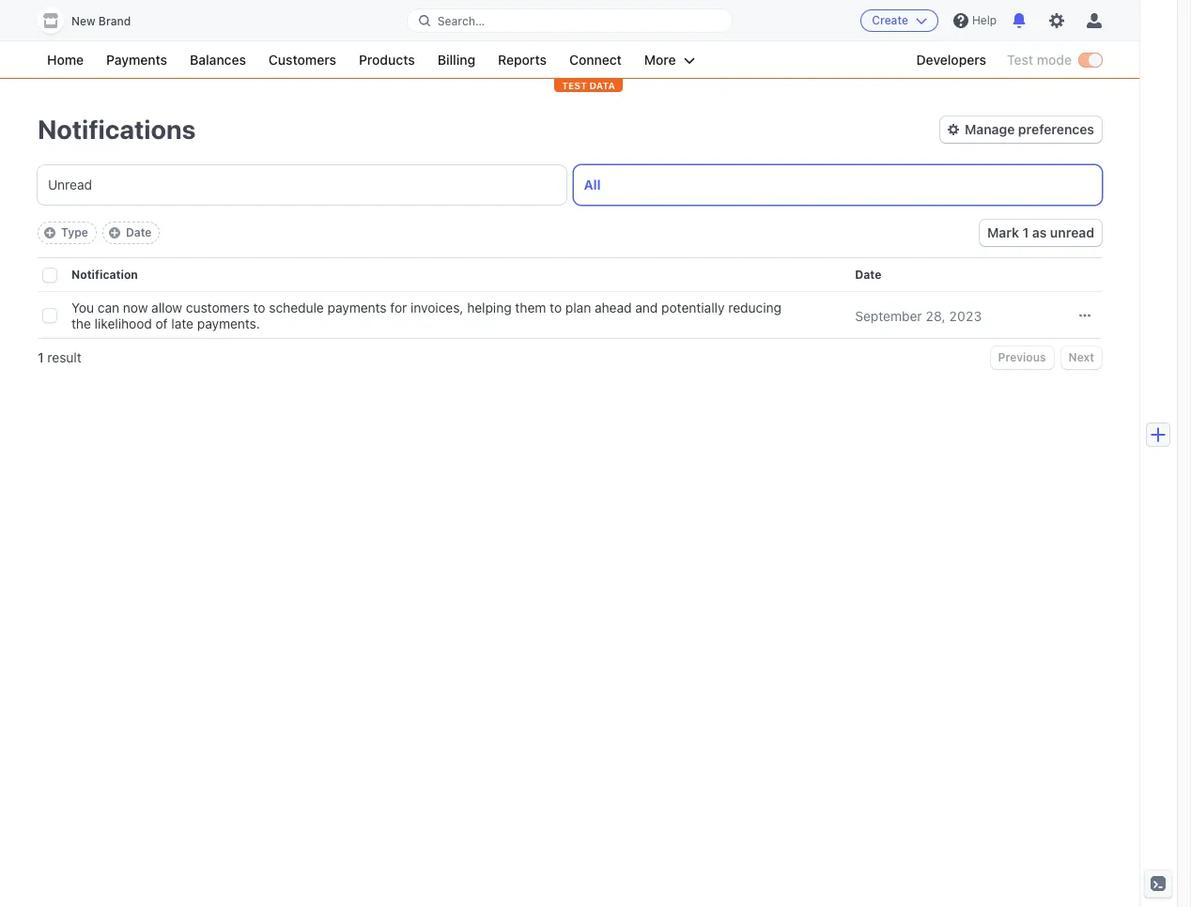 Task type: locate. For each thing, give the bounding box(es) containing it.
0 vertical spatial 1
[[1023, 225, 1029, 241]]

date right add date image
[[126, 226, 152, 240]]

as
[[1033, 225, 1047, 241]]

toolbar
[[38, 222, 160, 244]]

help button
[[946, 6, 1005, 36]]

helping
[[467, 300, 512, 316]]

now
[[123, 300, 148, 316]]

1
[[1023, 225, 1029, 241], [38, 350, 44, 366]]

help
[[973, 13, 997, 27]]

plan
[[566, 300, 591, 316]]

1 inside button
[[1023, 225, 1029, 241]]

mark 1 as unread
[[988, 225, 1095, 241]]

ahead
[[595, 300, 632, 316]]

Search… text field
[[408, 9, 732, 32]]

brand
[[99, 14, 131, 28]]

test
[[1007, 52, 1034, 68]]

1 horizontal spatial 1
[[1023, 225, 1029, 241]]

likelihood
[[95, 316, 152, 332]]

developers link
[[907, 49, 996, 71]]

manage
[[965, 121, 1015, 137]]

0 vertical spatial date
[[126, 226, 152, 240]]

payments.
[[197, 316, 260, 332]]

0 horizontal spatial 1
[[38, 350, 44, 366]]

customers
[[269, 52, 336, 68]]

new
[[71, 14, 95, 28]]

next
[[1069, 351, 1095, 365]]

0 horizontal spatial date
[[126, 226, 152, 240]]

1 horizontal spatial to
[[550, 300, 562, 316]]

28,
[[926, 308, 946, 324]]

payments
[[106, 52, 167, 68]]

manage preferences
[[965, 121, 1095, 137]]

unread
[[1051, 225, 1095, 241]]

late
[[171, 316, 194, 332]]

create button
[[861, 9, 939, 32]]

to left schedule
[[253, 300, 265, 316]]

1 vertical spatial date
[[856, 268, 882, 282]]

mark 1 as unread button
[[980, 220, 1102, 246]]

add date image
[[109, 227, 120, 239]]

1 left the result
[[38, 350, 44, 366]]

tab list
[[38, 165, 1102, 205]]

of
[[156, 316, 168, 332]]

schedule
[[269, 300, 324, 316]]

date inside toolbar
[[126, 226, 152, 240]]

home
[[47, 52, 84, 68]]

result
[[47, 350, 82, 366]]

reports link
[[489, 49, 556, 71]]

billing
[[438, 52, 476, 68]]

new brand
[[71, 14, 131, 28]]

next button
[[1062, 347, 1102, 369]]

1 vertical spatial 1
[[38, 350, 44, 366]]

products
[[359, 52, 415, 68]]

1 left as
[[1023, 225, 1029, 241]]

preferences
[[1019, 121, 1095, 137]]

allow
[[151, 300, 182, 316]]

mark
[[988, 225, 1020, 241]]

test
[[562, 80, 587, 91]]

previous button
[[991, 347, 1054, 369]]

new brand button
[[38, 8, 150, 34]]

to left plan
[[550, 300, 562, 316]]

0 horizontal spatial to
[[253, 300, 265, 316]]

potentially
[[662, 300, 725, 316]]

all
[[584, 177, 601, 193]]

to
[[253, 300, 265, 316], [550, 300, 562, 316]]

connect
[[569, 52, 622, 68]]

tab list containing unread
[[38, 165, 1102, 205]]

date up september
[[856, 268, 882, 282]]

create
[[872, 13, 909, 27]]

date
[[126, 226, 152, 240], [856, 268, 882, 282]]

1 horizontal spatial date
[[856, 268, 882, 282]]

toolbar containing type
[[38, 222, 160, 244]]

manage preferences link
[[941, 117, 1102, 143]]

reducing
[[729, 300, 782, 316]]

home link
[[38, 49, 93, 71]]



Task type: describe. For each thing, give the bounding box(es) containing it.
you can now allow customers to schedule payments for invoices, helping them to plan ahead and potentially reducing the likelihood of late payments. link
[[71, 292, 856, 339]]

more button
[[635, 49, 705, 71]]

unread
[[48, 177, 92, 193]]

data
[[590, 80, 615, 91]]

notification
[[71, 268, 138, 282]]

2 to from the left
[[550, 300, 562, 316]]

connect link
[[560, 49, 631, 71]]

unread button
[[38, 165, 566, 205]]

all button
[[574, 165, 1102, 205]]

more
[[645, 52, 676, 68]]

developers
[[917, 52, 987, 68]]

reports
[[498, 52, 547, 68]]

the
[[71, 316, 91, 332]]

previous
[[999, 351, 1047, 365]]

them
[[515, 300, 546, 316]]

invoices,
[[411, 300, 464, 316]]

1 result
[[38, 350, 82, 366]]

customers
[[186, 300, 250, 316]]

Search… search field
[[408, 9, 732, 32]]

payments link
[[97, 49, 177, 71]]

Select All checkbox
[[43, 269, 56, 282]]

september 28, 2023 link
[[856, 300, 1005, 331]]

search…
[[438, 14, 485, 28]]

add type image
[[44, 227, 55, 239]]

Select Item checkbox
[[43, 309, 56, 322]]

payments
[[328, 300, 387, 316]]

balances
[[190, 52, 246, 68]]

products link
[[350, 49, 425, 71]]

test data
[[562, 80, 615, 91]]

row actions image
[[1080, 310, 1091, 321]]

2023
[[950, 308, 982, 324]]

september 28, 2023
[[856, 308, 982, 324]]

type
[[61, 226, 88, 240]]

september
[[856, 308, 922, 324]]

1 to from the left
[[253, 300, 265, 316]]

balances link
[[181, 49, 256, 71]]

billing link
[[428, 49, 485, 71]]

customers link
[[259, 49, 346, 71]]

test mode
[[1007, 52, 1072, 68]]

for
[[390, 300, 407, 316]]

notifications
[[38, 114, 196, 145]]

you can now allow customers to schedule payments for invoices, helping them to plan ahead and potentially reducing the likelihood of late payments.
[[71, 300, 782, 332]]

you
[[71, 300, 94, 316]]

can
[[98, 300, 119, 316]]

mode
[[1037, 52, 1072, 68]]

and
[[636, 300, 658, 316]]



Task type: vqa. For each thing, say whether or not it's contained in the screenshot.
the Terminal in TERMINAL READERS link
no



